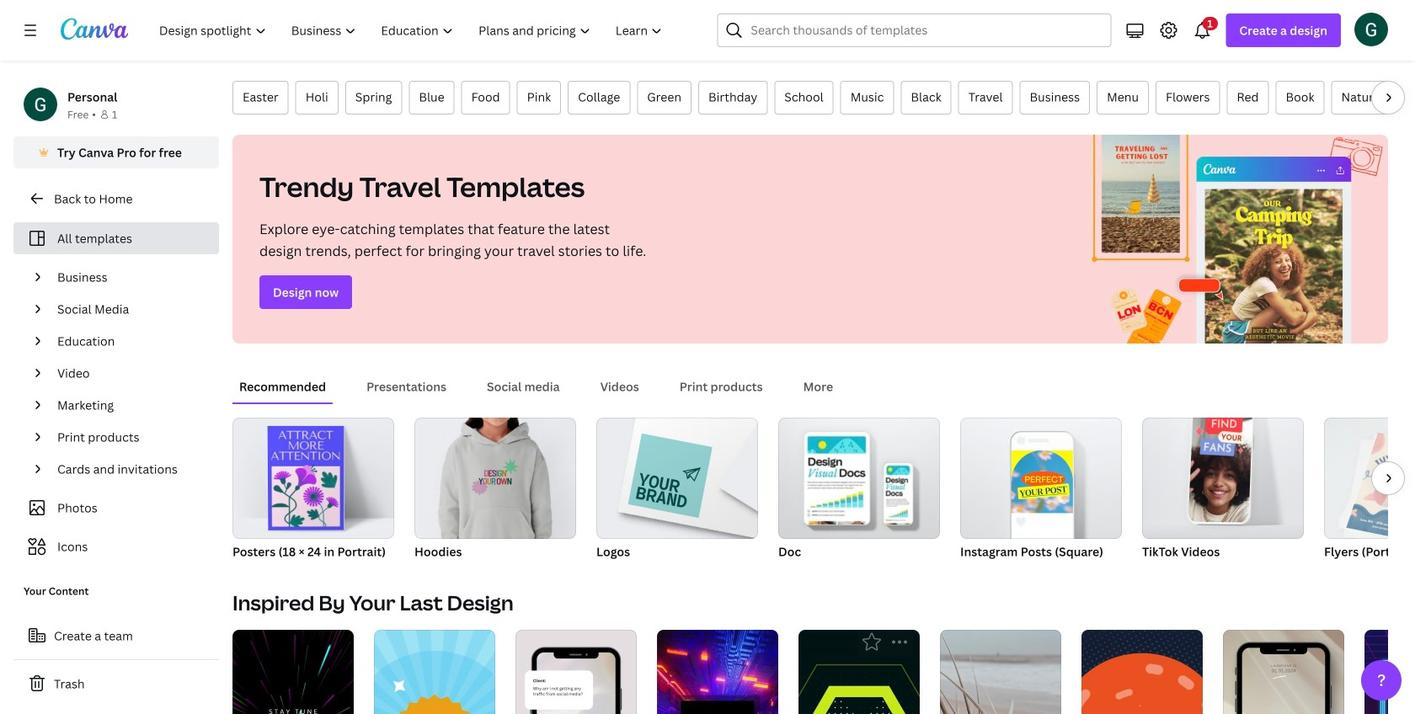 Task type: locate. For each thing, give the bounding box(es) containing it.
Search search field
[[751, 14, 1101, 46]]

trendy travel templates image
[[1075, 135, 1389, 344]]

top level navigation element
[[148, 13, 677, 47]]

poster (18 × 24 in portrait) image
[[233, 418, 394, 539], [268, 426, 344, 531]]

flyer (portrait 8.5 × 11 in) image
[[1325, 418, 1416, 539]]

tiktok video image
[[1189, 408, 1253, 523], [1143, 418, 1304, 539]]

doc image
[[779, 418, 940, 539], [779, 418, 940, 539]]

None search field
[[717, 13, 1112, 47]]

logo image
[[597, 418, 758, 539], [628, 434, 713, 518]]

hoodie image
[[415, 418, 576, 539], [466, 453, 525, 502]]

instagram post (square) image
[[961, 418, 1122, 539], [1012, 451, 1073, 513]]



Task type: vqa. For each thing, say whether or not it's contained in the screenshot.
THE TRENDY TRAVEL TEMPLATES image at the right top of page
yes



Task type: describe. For each thing, give the bounding box(es) containing it.
greg robinson image
[[1355, 12, 1389, 46]]



